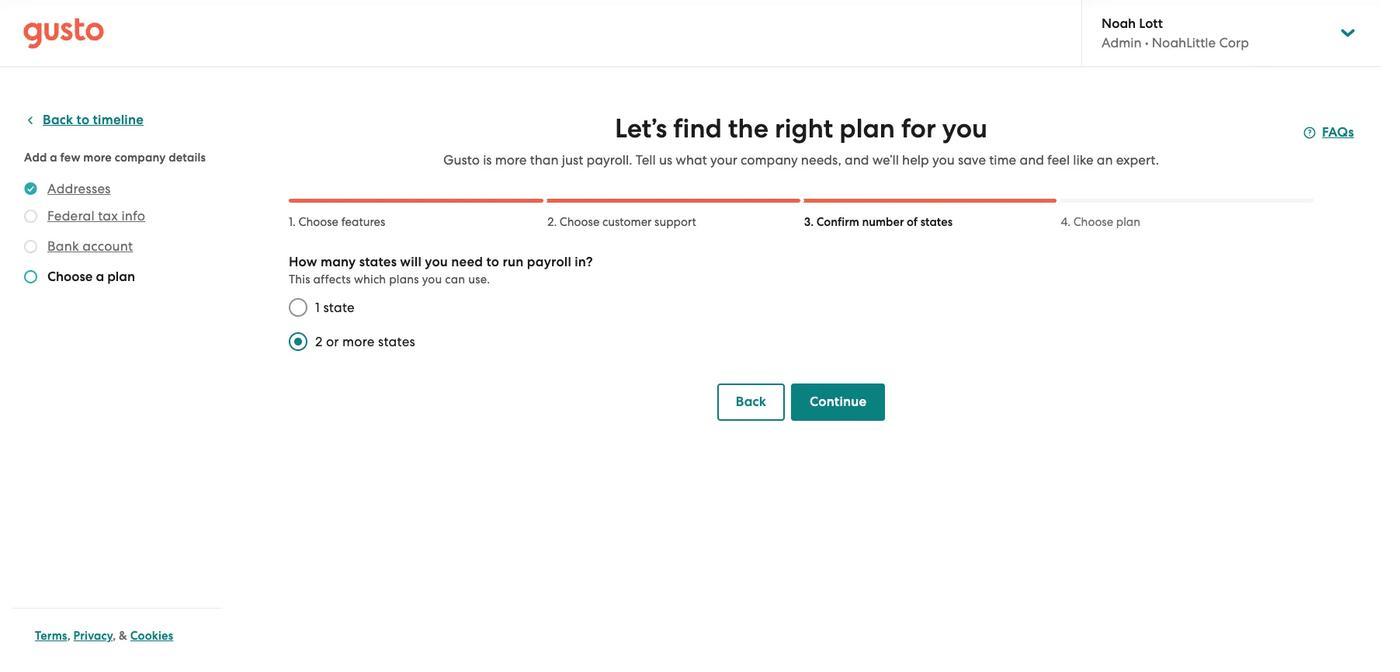 Task type: vqa. For each thing, say whether or not it's contained in the screenshot.
80
no



Task type: locate. For each thing, give the bounding box(es) containing it.
company inside let's find the right plan for you gusto is more than just payroll. tell us what your company needs, and we'll help you save time and feel like an expert.
[[741, 152, 798, 168]]

privacy link
[[73, 629, 113, 643]]

2
[[315, 334, 323, 350]]

back button
[[718, 384, 785, 421]]

payroll
[[527, 254, 572, 270]]

you
[[943, 113, 988, 144], [933, 152, 955, 168], [425, 254, 448, 270], [422, 273, 442, 287]]

choose for choose customer support
[[560, 215, 600, 229]]

confirm number of states
[[817, 215, 953, 229]]

0 horizontal spatial to
[[77, 112, 90, 128]]

choose inside list
[[47, 269, 93, 285]]

choose a plan
[[47, 269, 135, 285]]

time
[[990, 152, 1017, 168]]

1 horizontal spatial plan
[[840, 113, 896, 144]]

lott
[[1140, 16, 1164, 32]]

customer
[[603, 215, 652, 229]]

how many states will you need to run payroll in? this affects which plans you can use.
[[289, 254, 593, 287]]

1 horizontal spatial company
[[741, 152, 798, 168]]

to
[[77, 112, 90, 128], [487, 254, 500, 270]]

terms , privacy , & cookies
[[35, 629, 173, 643]]

, left &
[[113, 629, 116, 643]]

0 vertical spatial check image
[[24, 210, 37, 223]]

1 vertical spatial check image
[[24, 270, 37, 284]]

cookies
[[130, 629, 173, 643]]

noah lott admin • noahlittle corp
[[1102, 16, 1250, 50]]

and
[[845, 152, 870, 168], [1020, 152, 1045, 168]]

0 vertical spatial plan
[[840, 113, 896, 144]]

2 horizontal spatial more
[[495, 152, 527, 168]]

back inside back button
[[736, 394, 767, 410]]

admin
[[1102, 35, 1142, 50]]

will
[[400, 254, 422, 270]]

choose down like
[[1074, 215, 1114, 229]]

2 , from the left
[[113, 629, 116, 643]]

you up save
[[943, 113, 988, 144]]

1 vertical spatial to
[[487, 254, 500, 270]]

, left privacy link
[[67, 629, 71, 643]]

states for more
[[378, 334, 416, 350]]

0 horizontal spatial a
[[50, 151, 57, 165]]

1 check image from the top
[[24, 210, 37, 223]]

0 horizontal spatial back
[[43, 112, 73, 128]]

1 vertical spatial a
[[96, 269, 104, 285]]

1
[[315, 300, 320, 315]]

details
[[169, 151, 206, 165]]

to inside the "how many states will you need to run payroll in? this affects which plans you can use."
[[487, 254, 500, 270]]

right
[[775, 113, 834, 144]]

check image down the circle check image
[[24, 210, 37, 223]]

to left run
[[487, 254, 500, 270]]

than
[[530, 152, 559, 168]]

•
[[1146, 35, 1149, 50]]

,
[[67, 629, 71, 643], [113, 629, 116, 643]]

for
[[902, 113, 937, 144]]

company
[[115, 151, 166, 165], [741, 152, 798, 168]]

a down account
[[96, 269, 104, 285]]

account
[[83, 238, 133, 254]]

needs,
[[802, 152, 842, 168]]

2 vertical spatial plan
[[107, 269, 135, 285]]

back inside back to timeline button
[[43, 112, 73, 128]]

0 horizontal spatial plan
[[107, 269, 135, 285]]

is
[[483, 152, 492, 168]]

check image
[[24, 210, 37, 223], [24, 270, 37, 284]]

more right few
[[83, 151, 112, 165]]

choose down bank
[[47, 269, 93, 285]]

the
[[729, 113, 769, 144]]

states right of
[[921, 215, 953, 229]]

1 horizontal spatial back
[[736, 394, 767, 410]]

0 vertical spatial a
[[50, 151, 57, 165]]

faqs button
[[1304, 124, 1355, 142]]

more
[[83, 151, 112, 165], [495, 152, 527, 168], [343, 334, 375, 350]]

1 state
[[315, 300, 355, 315]]

1 vertical spatial states
[[359, 254, 397, 270]]

company down timeline at the left top of page
[[115, 151, 166, 165]]

privacy
[[73, 629, 113, 643]]

a left few
[[50, 151, 57, 165]]

more right is in the top left of the page
[[495, 152, 527, 168]]

check image down check icon on the left
[[24, 270, 37, 284]]

continue
[[810, 394, 867, 410]]

and left we'll
[[845, 152, 870, 168]]

1 vertical spatial back
[[736, 394, 767, 410]]

federal tax info
[[47, 208, 145, 224]]

1 horizontal spatial and
[[1020, 152, 1045, 168]]

1 state radio
[[281, 291, 315, 325]]

2 and from the left
[[1020, 152, 1045, 168]]

1 horizontal spatial a
[[96, 269, 104, 285]]

1 vertical spatial plan
[[1117, 215, 1141, 229]]

choose
[[299, 215, 339, 229], [560, 215, 600, 229], [1074, 215, 1114, 229], [47, 269, 93, 285]]

0 vertical spatial back
[[43, 112, 73, 128]]

2 vertical spatial states
[[378, 334, 416, 350]]

a inside list
[[96, 269, 104, 285]]

and left feel at the right of page
[[1020, 152, 1045, 168]]

states
[[921, 215, 953, 229], [359, 254, 397, 270], [378, 334, 416, 350]]

1 horizontal spatial ,
[[113, 629, 116, 643]]

1 horizontal spatial to
[[487, 254, 500, 270]]

states down plans at the top left of the page
[[378, 334, 416, 350]]

2 check image from the top
[[24, 270, 37, 284]]

states up which
[[359, 254, 397, 270]]

choose for choose a plan
[[47, 269, 93, 285]]

company down the
[[741, 152, 798, 168]]

choose up how
[[299, 215, 339, 229]]

use.
[[469, 273, 490, 287]]

to left timeline at the left top of page
[[77, 112, 90, 128]]

0 horizontal spatial and
[[845, 152, 870, 168]]

what
[[676, 152, 708, 168]]

many
[[321, 254, 356, 270]]

&
[[119, 629, 127, 643]]

plan up we'll
[[840, 113, 896, 144]]

choose up the in?
[[560, 215, 600, 229]]

back
[[43, 112, 73, 128], [736, 394, 767, 410]]

us
[[659, 152, 673, 168]]

more right or
[[343, 334, 375, 350]]

choose customer support
[[560, 215, 697, 229]]

plan down expert.
[[1117, 215, 1141, 229]]

check image
[[24, 240, 37, 253]]

back to timeline button
[[24, 111, 144, 130]]

need
[[451, 254, 483, 270]]

you left can
[[422, 273, 442, 287]]

plan down account
[[107, 269, 135, 285]]

plan inside let's find the right plan for you gusto is more than just payroll. tell us what your company needs, and we'll help you save time and feel like an expert.
[[840, 113, 896, 144]]

let's find the right plan for you gusto is more than just payroll. tell us what your company needs, and we'll help you save time and feel like an expert.
[[444, 113, 1160, 168]]

choose for choose features
[[299, 215, 339, 229]]

a
[[50, 151, 57, 165], [96, 269, 104, 285]]

0 vertical spatial to
[[77, 112, 90, 128]]

0 horizontal spatial ,
[[67, 629, 71, 643]]

cookies button
[[130, 627, 173, 646]]

0 vertical spatial states
[[921, 215, 953, 229]]

terms
[[35, 629, 67, 643]]

corp
[[1220, 35, 1250, 50]]

plan
[[840, 113, 896, 144], [1117, 215, 1141, 229], [107, 269, 135, 285]]

bank account button
[[47, 237, 133, 256]]



Task type: describe. For each thing, give the bounding box(es) containing it.
few
[[60, 151, 80, 165]]

you right help
[[933, 152, 955, 168]]

you right will
[[425, 254, 448, 270]]

addresses
[[47, 181, 111, 197]]

0 horizontal spatial company
[[115, 151, 166, 165]]

more inside let's find the right plan for you gusto is more than just payroll. tell us what your company needs, and we'll help you save time and feel like an expert.
[[495, 152, 527, 168]]

choose features
[[299, 215, 386, 229]]

circle check image
[[24, 179, 37, 198]]

this
[[289, 273, 310, 287]]

2 horizontal spatial plan
[[1117, 215, 1141, 229]]

back for back
[[736, 394, 767, 410]]

home image
[[23, 17, 104, 49]]

federal
[[47, 208, 95, 224]]

2 or more states radio
[[281, 325, 315, 359]]

run
[[503, 254, 524, 270]]

or
[[326, 334, 339, 350]]

expert.
[[1117, 152, 1160, 168]]

choose for choose plan
[[1074, 215, 1114, 229]]

0 horizontal spatial more
[[83, 151, 112, 165]]

save
[[958, 152, 987, 168]]

can
[[445, 273, 466, 287]]

noah
[[1102, 16, 1137, 32]]

plan inside choose a plan list
[[107, 269, 135, 285]]

1 , from the left
[[67, 629, 71, 643]]

find
[[674, 113, 722, 144]]

bank
[[47, 238, 79, 254]]

an
[[1097, 152, 1114, 168]]

noahlittle
[[1153, 35, 1217, 50]]

choose plan
[[1074, 215, 1141, 229]]

plans
[[389, 273, 419, 287]]

like
[[1074, 152, 1094, 168]]

back to timeline
[[43, 112, 144, 128]]

tell
[[636, 152, 656, 168]]

terms link
[[35, 629, 67, 643]]

state
[[323, 300, 355, 315]]

which
[[354, 273, 386, 287]]

affects
[[313, 273, 351, 287]]

to inside button
[[77, 112, 90, 128]]

addresses button
[[47, 179, 111, 198]]

confirm
[[817, 215, 860, 229]]

number
[[863, 215, 905, 229]]

choose a plan list
[[24, 179, 215, 290]]

add
[[24, 151, 47, 165]]

support
[[655, 215, 697, 229]]

federal tax info button
[[47, 207, 145, 225]]

add a few more company details
[[24, 151, 206, 165]]

how
[[289, 254, 318, 270]]

features
[[342, 215, 386, 229]]

tax
[[98, 208, 118, 224]]

let's
[[615, 113, 667, 144]]

payroll.
[[587, 152, 633, 168]]

we'll
[[873, 152, 899, 168]]

gusto
[[444, 152, 480, 168]]

states for of
[[921, 215, 953, 229]]

continue button
[[792, 384, 886, 421]]

in?
[[575, 254, 593, 270]]

timeline
[[93, 112, 144, 128]]

just
[[562, 152, 584, 168]]

feel
[[1048, 152, 1071, 168]]

bank account
[[47, 238, 133, 254]]

1 horizontal spatial more
[[343, 334, 375, 350]]

2 or more states
[[315, 334, 416, 350]]

a for few
[[50, 151, 57, 165]]

states inside the "how many states will you need to run payroll in? this affects which plans you can use."
[[359, 254, 397, 270]]

of
[[907, 215, 918, 229]]

your
[[711, 152, 738, 168]]

help
[[903, 152, 930, 168]]

faqs
[[1323, 124, 1355, 141]]

back for back to timeline
[[43, 112, 73, 128]]

info
[[122, 208, 145, 224]]

1 and from the left
[[845, 152, 870, 168]]

a for plan
[[96, 269, 104, 285]]



